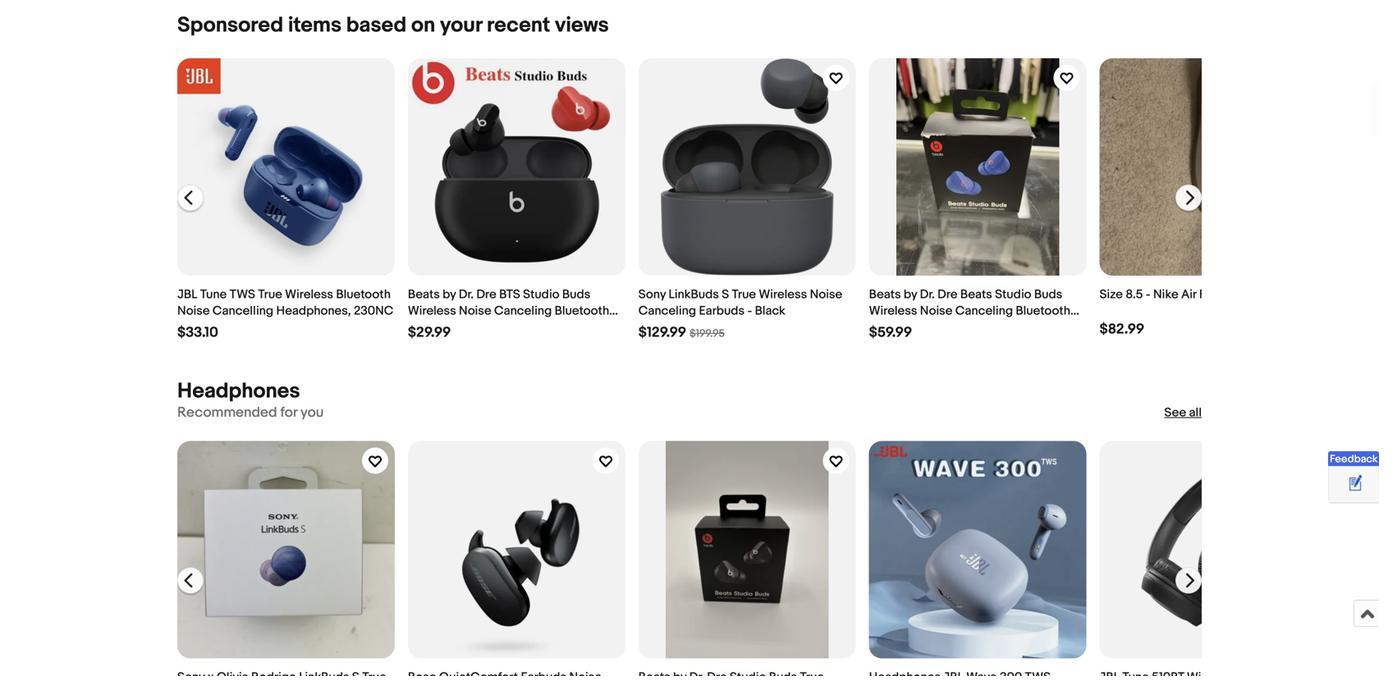 Task type: describe. For each thing, give the bounding box(es) containing it.
0 vertical spatial -
[[1146, 287, 1151, 302]]

see all
[[1165, 406, 1202, 421]]

sony linkbuds s true wireless noise canceling earbuds - black $129.99 $199.95
[[639, 287, 843, 341]]

for
[[280, 404, 297, 421]]

recommended for you element
[[177, 404, 324, 422]]

$33.10 text field
[[177, 324, 218, 341]]

tune
[[200, 287, 227, 302]]

views
[[555, 13, 609, 38]]

sponsored
[[177, 13, 283, 38]]

wireless inside beats by dr. dre bts studio buds wireless noise canceling bluetooth earphones
[[408, 304, 456, 318]]

force
[[1199, 287, 1231, 302]]

sponsored items based on your recent views
[[177, 13, 609, 38]]

items
[[288, 13, 342, 38]]

true for $129.99
[[732, 287, 756, 302]]

buds for $59.99
[[1034, 287, 1063, 302]]

beats for $29.99
[[408, 287, 440, 302]]

studio for $29.99
[[523, 287, 560, 302]]

on
[[411, 13, 435, 38]]

recommended
[[177, 404, 277, 421]]

feedback
[[1330, 453, 1378, 466]]

noise inside 'sony linkbuds s true wireless noise canceling earbuds - black $129.99 $199.95'
[[810, 287, 843, 302]]

tws
[[230, 287, 255, 302]]

size 8.5 - nike air force 1 high blue
[[1100, 287, 1295, 302]]

headphones link
[[177, 379, 300, 404]]

studio for $59.99
[[995, 287, 1032, 302]]

8.5
[[1126, 287, 1143, 302]]

linkbuds
[[669, 287, 719, 302]]

high
[[1241, 287, 1267, 302]]

based
[[346, 13, 407, 38]]

size
[[1100, 287, 1123, 302]]

canceling for $29.99
[[494, 304, 552, 318]]

jbl tune tws true wireless bluetooth noise cancelling headphones, 230nc $33.10
[[177, 287, 394, 341]]

by for $59.99
[[904, 287, 917, 302]]

you
[[300, 404, 324, 421]]

cancelling
[[213, 304, 274, 318]]

beats for $59.99
[[869, 287, 901, 302]]

noise inside beats by dr. dre beats studio buds wireless noise canceling bluetooth earphones
[[920, 304, 953, 318]]

earphones for $59.99
[[869, 320, 928, 335]]

bts
[[499, 287, 520, 302]]

230nc
[[354, 304, 394, 318]]

recommended for you
[[177, 404, 324, 421]]

wireless inside jbl tune tws true wireless bluetooth noise cancelling headphones, 230nc $33.10
[[285, 287, 333, 302]]

all
[[1189, 406, 1202, 421]]

s
[[722, 287, 729, 302]]

dr. for $29.99
[[459, 287, 474, 302]]



Task type: locate. For each thing, give the bounding box(es) containing it.
see all link
[[1165, 405, 1202, 421]]

1 horizontal spatial by
[[904, 287, 917, 302]]

wireless
[[285, 287, 333, 302], [759, 287, 807, 302], [408, 304, 456, 318], [869, 304, 917, 318]]

noise inside beats by dr. dre bts studio buds wireless noise canceling bluetooth earphones
[[459, 304, 491, 318]]

1 dr. from the left
[[459, 287, 474, 302]]

2 dre from the left
[[938, 287, 958, 302]]

canceling inside beats by dr. dre beats studio buds wireless noise canceling bluetooth earphones
[[955, 304, 1013, 318]]

studio
[[523, 287, 560, 302], [995, 287, 1032, 302]]

1 vertical spatial -
[[748, 304, 752, 318]]

black
[[755, 304, 786, 318]]

$82.99 text field
[[1100, 321, 1145, 338]]

true right s
[[732, 287, 756, 302]]

$59.99
[[869, 324, 912, 341]]

beats by dr. dre beats studio buds wireless noise canceling bluetooth earphones
[[869, 287, 1071, 335]]

wireless inside 'sony linkbuds s true wireless noise canceling earbuds - black $129.99 $199.95'
[[759, 287, 807, 302]]

sony
[[639, 287, 666, 302]]

noise inside jbl tune tws true wireless bluetooth noise cancelling headphones, 230nc $33.10
[[177, 304, 210, 318]]

2 by from the left
[[904, 287, 917, 302]]

dr. for $59.99
[[920, 287, 935, 302]]

$129.99 text field
[[639, 324, 687, 341]]

dre
[[476, 287, 497, 302], [938, 287, 958, 302]]

- inside 'sony linkbuds s true wireless noise canceling earbuds - black $129.99 $199.95'
[[748, 304, 752, 318]]

2 beats from the left
[[869, 287, 901, 302]]

0 horizontal spatial dre
[[476, 287, 497, 302]]

by for $29.99
[[443, 287, 456, 302]]

bluetooth inside beats by dr. dre bts studio buds wireless noise canceling bluetooth earphones
[[555, 304, 609, 318]]

1 horizontal spatial earphones
[[869, 320, 928, 335]]

wireless up headphones,
[[285, 287, 333, 302]]

canceling inside 'sony linkbuds s true wireless noise canceling earbuds - black $129.99 $199.95'
[[639, 304, 696, 318]]

2 horizontal spatial bluetooth
[[1016, 304, 1071, 318]]

- right the 8.5
[[1146, 287, 1151, 302]]

buds left 'size'
[[1034, 287, 1063, 302]]

0 horizontal spatial bluetooth
[[336, 287, 391, 302]]

studio inside beats by dr. dre bts studio buds wireless noise canceling bluetooth earphones
[[523, 287, 560, 302]]

buds inside beats by dr. dre bts studio buds wireless noise canceling bluetooth earphones
[[562, 287, 591, 302]]

0 horizontal spatial earphones
[[408, 320, 467, 335]]

$129.99
[[639, 324, 687, 341]]

1 horizontal spatial -
[[1146, 287, 1151, 302]]

bluetooth for $59.99
[[1016, 304, 1071, 318]]

2 horizontal spatial beats
[[960, 287, 992, 302]]

1 buds from the left
[[562, 287, 591, 302]]

air
[[1182, 287, 1197, 302]]

dr. inside beats by dr. dre bts studio buds wireless noise canceling bluetooth earphones
[[459, 287, 474, 302]]

dr. inside beats by dr. dre beats studio buds wireless noise canceling bluetooth earphones
[[920, 287, 935, 302]]

1 by from the left
[[443, 287, 456, 302]]

earphones
[[408, 320, 467, 335], [869, 320, 928, 335]]

2 true from the left
[[732, 287, 756, 302]]

blue
[[1270, 287, 1295, 302]]

wireless up black
[[759, 287, 807, 302]]

$59.99 text field
[[869, 324, 912, 341]]

0 horizontal spatial dr.
[[459, 287, 474, 302]]

1 beats from the left
[[408, 287, 440, 302]]

$29.99
[[408, 324, 451, 341]]

2 dr. from the left
[[920, 287, 935, 302]]

1 horizontal spatial true
[[732, 287, 756, 302]]

true
[[258, 287, 282, 302], [732, 287, 756, 302]]

$199.95
[[690, 327, 725, 340]]

dr.
[[459, 287, 474, 302], [920, 287, 935, 302]]

by
[[443, 287, 456, 302], [904, 287, 917, 302]]

bluetooth inside jbl tune tws true wireless bluetooth noise cancelling headphones, 230nc $33.10
[[336, 287, 391, 302]]

true for $33.10
[[258, 287, 282, 302]]

$29.99 text field
[[408, 324, 451, 341]]

2 buds from the left
[[1034, 287, 1063, 302]]

buds inside beats by dr. dre beats studio buds wireless noise canceling bluetooth earphones
[[1034, 287, 1063, 302]]

1 horizontal spatial studio
[[995, 287, 1032, 302]]

noise
[[810, 287, 843, 302], [177, 304, 210, 318], [459, 304, 491, 318], [920, 304, 953, 318]]

1 horizontal spatial dre
[[938, 287, 958, 302]]

buds right bts
[[562, 287, 591, 302]]

0 horizontal spatial studio
[[523, 287, 560, 302]]

0 horizontal spatial canceling
[[494, 304, 552, 318]]

earbuds
[[699, 304, 745, 318]]

-
[[1146, 287, 1151, 302], [748, 304, 752, 318]]

dre inside beats by dr. dre bts studio buds wireless noise canceling bluetooth earphones
[[476, 287, 497, 302]]

earphones inside beats by dr. dre beats studio buds wireless noise canceling bluetooth earphones
[[869, 320, 928, 335]]

0 horizontal spatial buds
[[562, 287, 591, 302]]

2 earphones from the left
[[869, 320, 928, 335]]

$33.10
[[177, 324, 218, 341]]

true inside 'sony linkbuds s true wireless noise canceling earbuds - black $129.99 $199.95'
[[732, 287, 756, 302]]

wireless up $59.99
[[869, 304, 917, 318]]

wireless up $29.99
[[408, 304, 456, 318]]

canceling
[[494, 304, 552, 318], [639, 304, 696, 318], [955, 304, 1013, 318]]

true right tws
[[258, 287, 282, 302]]

0 horizontal spatial beats
[[408, 287, 440, 302]]

jbl
[[177, 287, 197, 302]]

3 canceling from the left
[[955, 304, 1013, 318]]

0 horizontal spatial by
[[443, 287, 456, 302]]

2 studio from the left
[[995, 287, 1032, 302]]

1 horizontal spatial buds
[[1034, 287, 1063, 302]]

dre for $59.99
[[938, 287, 958, 302]]

0 horizontal spatial true
[[258, 287, 282, 302]]

1 canceling from the left
[[494, 304, 552, 318]]

canceling inside beats by dr. dre bts studio buds wireless noise canceling bluetooth earphones
[[494, 304, 552, 318]]

1 dre from the left
[[476, 287, 497, 302]]

bluetooth
[[336, 287, 391, 302], [555, 304, 609, 318], [1016, 304, 1071, 318]]

by inside beats by dr. dre beats studio buds wireless noise canceling bluetooth earphones
[[904, 287, 917, 302]]

$82.99
[[1100, 321, 1145, 338]]

wireless inside beats by dr. dre beats studio buds wireless noise canceling bluetooth earphones
[[869, 304, 917, 318]]

headphones,
[[276, 304, 351, 318]]

true inside jbl tune tws true wireless bluetooth noise cancelling headphones, 230nc $33.10
[[258, 287, 282, 302]]

1 true from the left
[[258, 287, 282, 302]]

beats
[[408, 287, 440, 302], [869, 287, 901, 302], [960, 287, 992, 302]]

by inside beats by dr. dre bts studio buds wireless noise canceling bluetooth earphones
[[443, 287, 456, 302]]

1 horizontal spatial dr.
[[920, 287, 935, 302]]

by up $59.99
[[904, 287, 917, 302]]

2 canceling from the left
[[639, 304, 696, 318]]

beats by dr. dre bts studio buds wireless noise canceling bluetooth earphones
[[408, 287, 609, 335]]

previous price $199.95 text field
[[690, 327, 725, 340]]

canceling for $59.99
[[955, 304, 1013, 318]]

your
[[440, 13, 482, 38]]

1 horizontal spatial canceling
[[639, 304, 696, 318]]

headphones
[[177, 379, 300, 404]]

1 horizontal spatial beats
[[869, 287, 901, 302]]

beats inside beats by dr. dre bts studio buds wireless noise canceling bluetooth earphones
[[408, 287, 440, 302]]

earphones for $29.99
[[408, 320, 467, 335]]

earphones inside beats by dr. dre bts studio buds wireless noise canceling bluetooth earphones
[[408, 320, 467, 335]]

nike
[[1154, 287, 1179, 302]]

dre for $29.99
[[476, 287, 497, 302]]

bluetooth inside beats by dr. dre beats studio buds wireless noise canceling bluetooth earphones
[[1016, 304, 1071, 318]]

bluetooth for $29.99
[[555, 304, 609, 318]]

0 horizontal spatial -
[[748, 304, 752, 318]]

2 horizontal spatial canceling
[[955, 304, 1013, 318]]

- left black
[[748, 304, 752, 318]]

1 studio from the left
[[523, 287, 560, 302]]

recent
[[487, 13, 550, 38]]

by up $29.99
[[443, 287, 456, 302]]

buds
[[562, 287, 591, 302], [1034, 287, 1063, 302]]

1
[[1234, 287, 1238, 302]]

dre inside beats by dr. dre beats studio buds wireless noise canceling bluetooth earphones
[[938, 287, 958, 302]]

1 earphones from the left
[[408, 320, 467, 335]]

see
[[1165, 406, 1187, 421]]

3 beats from the left
[[960, 287, 992, 302]]

1 horizontal spatial bluetooth
[[555, 304, 609, 318]]

buds for $29.99
[[562, 287, 591, 302]]

studio inside beats by dr. dre beats studio buds wireless noise canceling bluetooth earphones
[[995, 287, 1032, 302]]



Task type: vqa. For each thing, say whether or not it's contained in the screenshot.
'Buds' associated with $29.99
yes



